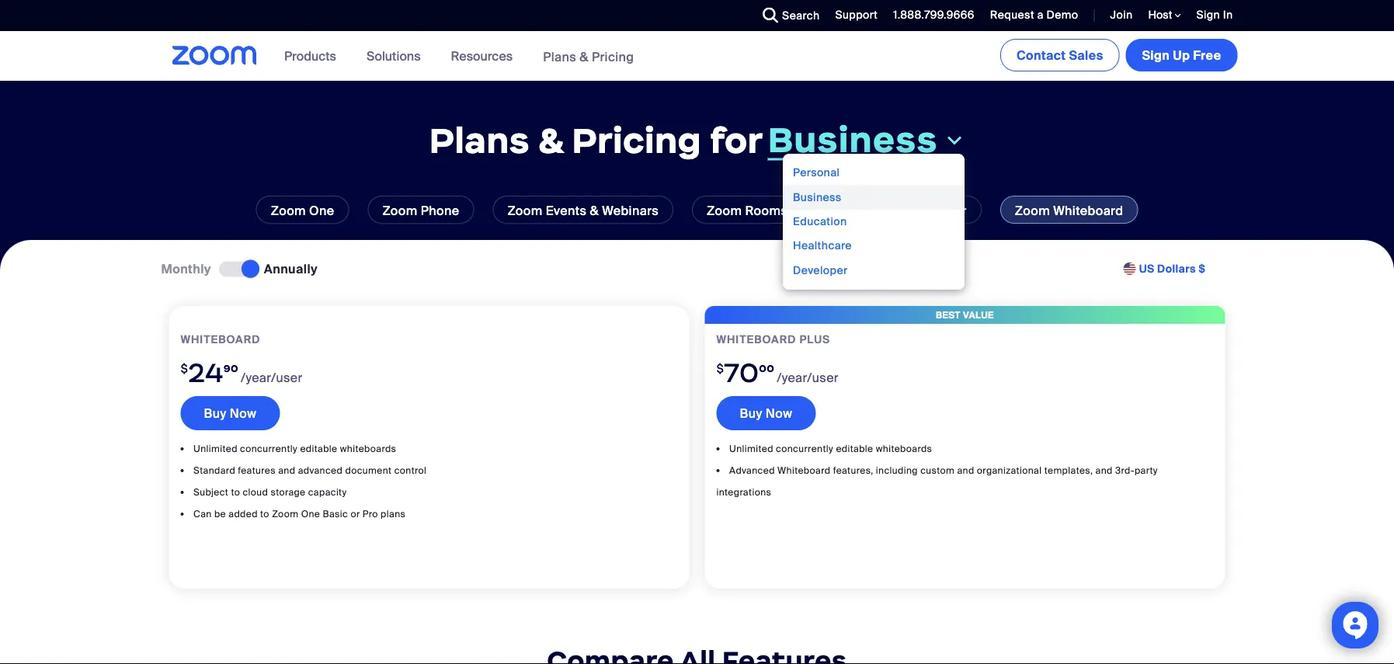 Task type: vqa. For each thing, say whether or not it's contained in the screenshot.
application
no



Task type: describe. For each thing, give the bounding box(es) containing it.
$24.90 per year per user element
[[181, 346, 678, 396]]

contact sales
[[1017, 47, 1103, 63]]

best
[[936, 309, 961, 321]]

2 and from the left
[[957, 464, 974, 476]]

sign for sign up free
[[1142, 47, 1170, 63]]

24
[[188, 356, 223, 389]]

70
[[724, 356, 759, 389]]

demo
[[1047, 8, 1078, 22]]

best value
[[936, 309, 994, 321]]

center
[[925, 202, 967, 219]]

2 buy now link from the left
[[716, 396, 816, 430]]

business inside menu
[[793, 190, 842, 204]]

monthly
[[161, 261, 211, 277]]

plans for plans & pricing
[[543, 48, 576, 65]]

2 buy from the left
[[740, 405, 762, 421]]

advanced
[[298, 464, 343, 476]]

& for plans & pricing
[[580, 48, 589, 65]]

1 now from the left
[[230, 405, 256, 421]]

plus
[[799, 332, 830, 347]]

solutions
[[366, 48, 421, 64]]

support
[[835, 8, 878, 22]]

business button
[[768, 117, 965, 162]]

host
[[1148, 8, 1175, 22]]

1 and from the left
[[278, 464, 295, 476]]

1 buy now from the left
[[204, 405, 256, 421]]

for
[[710, 118, 763, 162]]

pro
[[363, 508, 378, 520]]

whiteboards for custom
[[876, 443, 932, 455]]

plans & pricing for
[[429, 118, 763, 162]]

zoom whiteboard
[[1015, 202, 1123, 219]]

search button
[[751, 0, 824, 31]]

rooms
[[745, 202, 788, 219]]

or
[[351, 508, 360, 520]]

pricing for plans & pricing for
[[572, 118, 701, 162]]

education
[[793, 214, 847, 229]]

1 horizontal spatial to
[[260, 508, 269, 520]]

one inside tabs of zoom services tab list
[[309, 202, 334, 219]]

personal
[[793, 165, 840, 180]]

products
[[284, 48, 336, 64]]

pricing for plans & pricing
[[592, 48, 634, 65]]

healthcare
[[793, 239, 852, 253]]

can
[[193, 508, 212, 520]]

can be added to zoom one basic or pro plans
[[193, 508, 406, 520]]

$ for 70
[[716, 361, 724, 375]]

0 horizontal spatial to
[[231, 486, 240, 498]]

/year/user for 70
[[777, 370, 839, 386]]

$ inside dropdown button
[[1199, 262, 1206, 276]]

& inside tabs of zoom services tab list
[[590, 202, 599, 219]]

be
[[214, 508, 226, 520]]

zoom for zoom whiteboard
[[1015, 202, 1050, 219]]

control
[[394, 464, 427, 476]]

free
[[1193, 47, 1221, 63]]

whiteboard inside tabs of zoom services tab list
[[1053, 202, 1123, 219]]

/year/user for 24
[[241, 370, 303, 386]]

features
[[238, 464, 276, 476]]

$ 24 90 /year/user
[[181, 356, 303, 389]]

whiteboards for document
[[340, 443, 396, 455]]

phone
[[421, 202, 459, 219]]

contact inside "meetings" navigation
[[1017, 47, 1066, 63]]

products button
[[284, 31, 343, 81]]

main content containing business
[[0, 31, 1394, 664]]

sign for sign in
[[1197, 8, 1220, 22]]

party
[[1135, 464, 1158, 476]]

1 buy now link from the left
[[181, 396, 280, 430]]

zoom for zoom rooms
[[707, 202, 742, 219]]

zoom for zoom contact center
[[836, 202, 871, 219]]

1 buy from the left
[[204, 405, 226, 421]]

down image
[[944, 131, 965, 150]]

features,
[[833, 464, 873, 476]]

dollars
[[1157, 262, 1196, 276]]

sign up free button
[[1126, 39, 1238, 71]]

unlimited for standard
[[193, 443, 238, 455]]

including
[[876, 464, 918, 476]]

join link left host
[[1099, 0, 1137, 31]]

whiteboard plus
[[716, 332, 830, 347]]

unlimited concurrently editable whiteboards for and
[[193, 443, 396, 455]]

zoom events & webinars
[[507, 202, 659, 219]]

compare all features element
[[161, 646, 1233, 664]]

request
[[990, 8, 1034, 22]]

product information navigation
[[273, 31, 646, 82]]

document
[[345, 464, 392, 476]]

unlimited for advanced
[[729, 443, 773, 455]]

join
[[1110, 8, 1133, 22]]

standard
[[193, 464, 235, 476]]

zoom logo image
[[172, 46, 257, 65]]

sign up free
[[1142, 47, 1221, 63]]

$ for 24
[[181, 361, 188, 375]]

templates,
[[1044, 464, 1093, 476]]

events
[[546, 202, 587, 219]]

whiteboard inside advanced whiteboard features, including custom and organizational templates, and 3rd-party integrations
[[778, 464, 831, 476]]

contact sales link
[[1000, 39, 1120, 71]]

organizational
[[977, 464, 1042, 476]]

plans & pricing
[[543, 48, 634, 65]]

us
[[1139, 262, 1154, 276]]



Task type: locate. For each thing, give the bounding box(es) containing it.
one up annually
[[309, 202, 334, 219]]

unlimited
[[193, 443, 238, 455], [729, 443, 773, 455]]

join link up "meetings" navigation
[[1110, 8, 1133, 22]]

&
[[580, 48, 589, 65], [538, 118, 564, 162], [590, 202, 599, 219]]

1 horizontal spatial now
[[766, 405, 792, 421]]

unlimited concurrently editable whiteboards up features,
[[729, 443, 932, 455]]

1 horizontal spatial $
[[716, 361, 724, 375]]

sign inside sign up free button
[[1142, 47, 1170, 63]]

support link
[[824, 0, 882, 31], [835, 8, 878, 22]]

resources
[[451, 48, 513, 64]]

plans inside product information 'navigation'
[[543, 48, 576, 65]]

0 horizontal spatial now
[[230, 405, 256, 421]]

0 vertical spatial plans
[[543, 48, 576, 65]]

0 horizontal spatial whiteboards
[[340, 443, 396, 455]]

1 vertical spatial sign
[[1142, 47, 1170, 63]]

2 buy now from the left
[[740, 405, 792, 421]]

2 /year/user from the left
[[777, 370, 839, 386]]

unlimited up standard on the left bottom of page
[[193, 443, 238, 455]]

0 horizontal spatial unlimited concurrently editable whiteboards
[[193, 443, 396, 455]]

1 horizontal spatial plans
[[543, 48, 576, 65]]

whiteboards up document
[[340, 443, 396, 455]]

90
[[223, 362, 238, 374]]

now down $ 70 00 /year/user
[[766, 405, 792, 421]]

editable up advanced
[[300, 443, 337, 455]]

$ right "dollars"
[[1199, 262, 1206, 276]]

pricing inside main content
[[572, 118, 701, 162]]

0 horizontal spatial /year/user
[[241, 370, 303, 386]]

/year/user inside $ 70 00 /year/user
[[777, 370, 839, 386]]

sign
[[1197, 8, 1220, 22], [1142, 47, 1170, 63]]

zoom one
[[271, 202, 334, 219]]

subject
[[193, 486, 228, 498]]

plans for plans & pricing for
[[429, 118, 530, 162]]

plans
[[381, 508, 406, 520]]

1 horizontal spatial editable
[[836, 443, 873, 455]]

$
[[1199, 262, 1206, 276], [181, 361, 188, 375], [716, 361, 724, 375]]

2 now from the left
[[766, 405, 792, 421]]

/year/user right 90
[[241, 370, 303, 386]]

and right custom
[[957, 464, 974, 476]]

banner containing contact sales
[[153, 31, 1241, 82]]

sign in
[[1197, 8, 1233, 22]]

concurrently for whiteboard
[[776, 443, 833, 455]]

0 vertical spatial &
[[580, 48, 589, 65]]

sign left up
[[1142, 47, 1170, 63]]

2 horizontal spatial &
[[590, 202, 599, 219]]

1 horizontal spatial /year/user
[[777, 370, 839, 386]]

/year/user inside $ 24 90 /year/user
[[241, 370, 303, 386]]

request a demo
[[990, 8, 1078, 22]]

zoom for zoom events & webinars
[[507, 202, 543, 219]]

buy now
[[204, 405, 256, 421], [740, 405, 792, 421]]

1 horizontal spatial sign
[[1197, 8, 1220, 22]]

1 unlimited from the left
[[193, 443, 238, 455]]

$ left 00
[[716, 361, 724, 375]]

0 horizontal spatial &
[[538, 118, 564, 162]]

0 horizontal spatial sign
[[1142, 47, 1170, 63]]

unlimited concurrently editable whiteboards
[[193, 443, 396, 455], [729, 443, 932, 455]]

buy
[[204, 405, 226, 421], [740, 405, 762, 421]]

a
[[1037, 8, 1044, 22]]

1 unlimited concurrently editable whiteboards from the left
[[193, 443, 396, 455]]

added
[[229, 508, 258, 520]]

1 horizontal spatial buy
[[740, 405, 762, 421]]

to right added at the bottom of the page
[[260, 508, 269, 520]]

and
[[278, 464, 295, 476], [957, 464, 974, 476], [1095, 464, 1113, 476]]

0 vertical spatial to
[[231, 486, 240, 498]]

0 vertical spatial one
[[309, 202, 334, 219]]

& inside product information 'navigation'
[[580, 48, 589, 65]]

buy down 70
[[740, 405, 762, 421]]

contact
[[1017, 47, 1066, 63], [874, 202, 922, 219]]

whiteboards
[[340, 443, 396, 455], [876, 443, 932, 455]]

1 vertical spatial to
[[260, 508, 269, 520]]

1 vertical spatial business
[[793, 190, 842, 204]]

buy down 24
[[204, 405, 226, 421]]

$ inside $ 24 90 /year/user
[[181, 361, 188, 375]]

$ left 90
[[181, 361, 188, 375]]

1 vertical spatial plans
[[429, 118, 530, 162]]

0 horizontal spatial buy now
[[204, 405, 256, 421]]

editable for advanced
[[300, 443, 337, 455]]

webinars
[[602, 202, 659, 219]]

advanced
[[729, 464, 775, 476]]

1 editable from the left
[[300, 443, 337, 455]]

unlimited concurrently editable whiteboards for features,
[[729, 443, 932, 455]]

1.888.799.9666
[[893, 8, 975, 22]]

0 vertical spatial contact
[[1017, 47, 1066, 63]]

2 vertical spatial &
[[590, 202, 599, 219]]

0 vertical spatial sign
[[1197, 8, 1220, 22]]

3rd-
[[1115, 464, 1135, 476]]

and left the 3rd- at the bottom of page
[[1095, 464, 1113, 476]]

menu containing personal
[[783, 154, 965, 290]]

now
[[230, 405, 256, 421], [766, 405, 792, 421]]

to left cloud
[[231, 486, 240, 498]]

meetings navigation
[[997, 31, 1241, 75]]

request a demo link
[[978, 0, 1082, 31], [990, 8, 1078, 22]]

2 whiteboards from the left
[[876, 443, 932, 455]]

pricing
[[592, 48, 634, 65], [572, 118, 701, 162]]

1 horizontal spatial concurrently
[[776, 443, 833, 455]]

1 horizontal spatial whiteboards
[[876, 443, 932, 455]]

us dollars $
[[1139, 262, 1206, 276]]

tabs of zoom services tab list
[[23, 196, 1371, 224]]

us dollars $ button
[[1139, 261, 1206, 277]]

sales
[[1069, 47, 1103, 63]]

$ 70 00 /year/user
[[716, 356, 839, 389]]

0 horizontal spatial and
[[278, 464, 295, 476]]

concurrently up features
[[240, 443, 298, 455]]

zoom for zoom phone
[[382, 202, 418, 219]]

standard features and advanced document control
[[193, 464, 427, 476]]

/year/user
[[241, 370, 303, 386], [777, 370, 839, 386]]

$ inside $ 70 00 /year/user
[[716, 361, 724, 375]]

contact left center at right top
[[874, 202, 922, 219]]

now down $ 24 90 /year/user
[[230, 405, 256, 421]]

0 horizontal spatial editable
[[300, 443, 337, 455]]

2 horizontal spatial $
[[1199, 262, 1206, 276]]

subject to cloud storage capacity
[[193, 486, 347, 498]]

unlimited concurrently editable whiteboards up "standard features and advanced document control"
[[193, 443, 396, 455]]

editable for including
[[836, 443, 873, 455]]

zoom for zoom one
[[271, 202, 306, 219]]

/year/user down plus at the right bottom
[[777, 370, 839, 386]]

0 horizontal spatial buy now link
[[181, 396, 280, 430]]

main content
[[0, 31, 1394, 664]]

zoom phone
[[382, 202, 459, 219]]

1 /year/user from the left
[[241, 370, 303, 386]]

0 horizontal spatial $
[[181, 361, 188, 375]]

buy now link down $ 24 90 /year/user
[[181, 396, 280, 430]]

0 horizontal spatial unlimited
[[193, 443, 238, 455]]

1 horizontal spatial buy now link
[[716, 396, 816, 430]]

business up personal
[[768, 117, 938, 162]]

business down personal
[[793, 190, 842, 204]]

buy now down $ 70 00 /year/user
[[740, 405, 792, 421]]

one
[[309, 202, 334, 219], [301, 508, 320, 520]]

1 vertical spatial contact
[[874, 202, 922, 219]]

basic
[[323, 508, 348, 520]]

contact inside tabs of zoom services tab list
[[874, 202, 922, 219]]

plans
[[543, 48, 576, 65], [429, 118, 530, 162]]

capacity
[[308, 486, 347, 498]]

1 whiteboards from the left
[[340, 443, 396, 455]]

0 vertical spatial business
[[768, 117, 938, 162]]

plans inside main content
[[429, 118, 530, 162]]

2 concurrently from the left
[[776, 443, 833, 455]]

annually
[[264, 261, 318, 277]]

custom
[[920, 464, 955, 476]]

whiteboards up including
[[876, 443, 932, 455]]

3 and from the left
[[1095, 464, 1113, 476]]

cloud
[[243, 486, 268, 498]]

developer
[[793, 263, 848, 277]]

value
[[963, 309, 994, 321]]

1 horizontal spatial &
[[580, 48, 589, 65]]

0 horizontal spatial buy
[[204, 405, 226, 421]]

business inside main content
[[768, 117, 938, 162]]

$70 per year per user element
[[716, 346, 1214, 396]]

advanced whiteboard features, including custom and organizational templates, and 3rd-party integrations
[[716, 464, 1158, 498]]

1 vertical spatial &
[[538, 118, 564, 162]]

0 horizontal spatial contact
[[874, 202, 922, 219]]

sign in link
[[1185, 0, 1241, 31], [1197, 8, 1233, 22]]

solutions button
[[366, 31, 428, 81]]

unlimited up advanced at the bottom
[[729, 443, 773, 455]]

2 editable from the left
[[836, 443, 873, 455]]

1 horizontal spatial and
[[957, 464, 974, 476]]

integrations
[[716, 486, 771, 498]]

menu
[[783, 154, 965, 290]]

editable up features,
[[836, 443, 873, 455]]

2 horizontal spatial and
[[1095, 464, 1113, 476]]

concurrently for features
[[240, 443, 298, 455]]

buy now down $ 24 90 /year/user
[[204, 405, 256, 421]]

banner
[[153, 31, 1241, 82]]

and up storage
[[278, 464, 295, 476]]

business
[[768, 117, 938, 162], [793, 190, 842, 204]]

to
[[231, 486, 240, 498], [260, 508, 269, 520]]

up
[[1173, 47, 1190, 63]]

& for plans & pricing for
[[538, 118, 564, 162]]

1 horizontal spatial contact
[[1017, 47, 1066, 63]]

00
[[759, 362, 775, 374]]

contact down a
[[1017, 47, 1066, 63]]

0 horizontal spatial plans
[[429, 118, 530, 162]]

zoom contact center
[[836, 202, 967, 219]]

2 unlimited from the left
[[729, 443, 773, 455]]

storage
[[271, 486, 306, 498]]

2 unlimited concurrently editable whiteboards from the left
[[729, 443, 932, 455]]

resources button
[[451, 31, 520, 81]]

sign left in on the top of the page
[[1197, 8, 1220, 22]]

concurrently up features,
[[776, 443, 833, 455]]

1 vertical spatial pricing
[[572, 118, 701, 162]]

1 horizontal spatial buy now
[[740, 405, 792, 421]]

0 horizontal spatial concurrently
[[240, 443, 298, 455]]

search
[[782, 8, 820, 23]]

join link
[[1099, 0, 1137, 31], [1110, 8, 1133, 22]]

concurrently
[[240, 443, 298, 455], [776, 443, 833, 455]]

pricing inside product information 'navigation'
[[592, 48, 634, 65]]

1 concurrently from the left
[[240, 443, 298, 455]]

in
[[1223, 8, 1233, 22]]

1 vertical spatial one
[[301, 508, 320, 520]]

1 horizontal spatial unlimited
[[729, 443, 773, 455]]

buy now link down $ 70 00 /year/user
[[716, 396, 816, 430]]

whiteboard
[[1053, 202, 1123, 219], [181, 332, 260, 347], [716, 332, 796, 347], [778, 464, 831, 476]]

0 vertical spatial pricing
[[592, 48, 634, 65]]

host button
[[1148, 8, 1181, 23]]

plans & pricing link
[[543, 48, 634, 65], [543, 48, 634, 65]]

zoom rooms
[[707, 202, 788, 219]]

one left basic
[[301, 508, 320, 520]]

1.888.799.9666 button
[[882, 0, 978, 31], [893, 8, 975, 22]]

1 horizontal spatial unlimited concurrently editable whiteboards
[[729, 443, 932, 455]]



